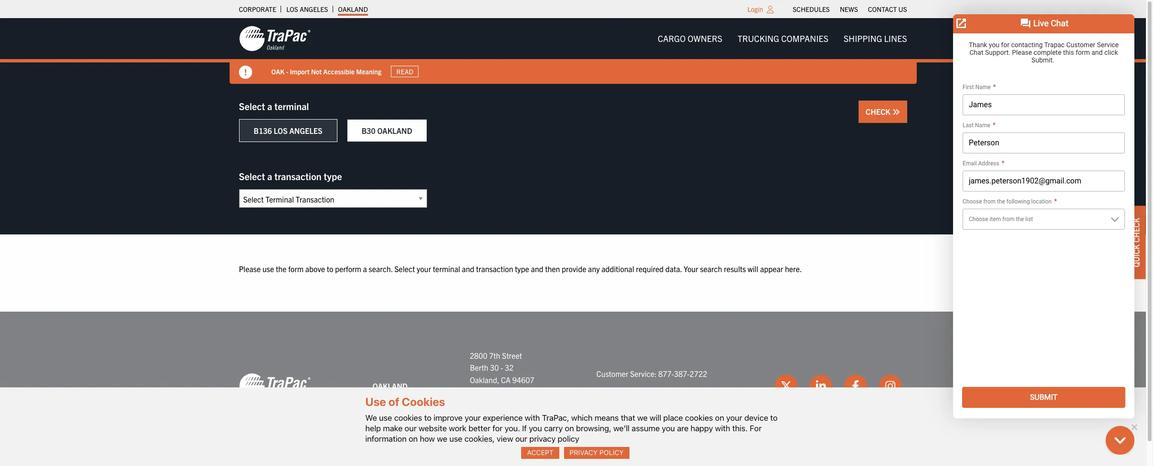 Task type: locate. For each thing, give the bounding box(es) containing it.
solid image
[[239, 66, 252, 79], [892, 108, 900, 116]]

menu bar down light icon
[[650, 29, 915, 48]]

1 vertical spatial with
[[715, 424, 730, 434]]

on
[[715, 414, 724, 423], [565, 424, 574, 434], [409, 435, 418, 444]]

contact us
[[868, 5, 907, 13]]

0 vertical spatial with
[[525, 414, 540, 423]]

use up make
[[379, 414, 392, 423]]

2 vertical spatial use
[[450, 435, 463, 444]]

2 vertical spatial on
[[409, 435, 418, 444]]

menu bar containing schedules
[[788, 2, 912, 16]]

1 horizontal spatial your
[[465, 414, 481, 423]]

0 vertical spatial our
[[405, 424, 417, 434]]

a down b136
[[267, 170, 272, 182]]

0 vertical spatial menu bar
[[788, 2, 912, 16]]

0 horizontal spatial check
[[866, 107, 892, 116]]

a up b136
[[267, 100, 272, 112]]

help
[[365, 424, 381, 434]]

we down website
[[437, 435, 447, 444]]

on left how
[[409, 435, 418, 444]]

we
[[365, 414, 377, 423]]

2 cookies from the left
[[685, 414, 713, 423]]

meaning
[[356, 67, 381, 76]]

1 vertical spatial terminal
[[433, 264, 460, 274]]

0 vertical spatial terminal
[[274, 100, 309, 112]]

los angeles
[[286, 5, 328, 13]]

your
[[417, 264, 431, 274], [465, 414, 481, 423], [726, 414, 743, 423]]

trucking
[[738, 33, 779, 44]]

1 vertical spatial menu bar
[[650, 29, 915, 48]]

0 horizontal spatial solid image
[[239, 66, 252, 79]]

0 vertical spatial will
[[748, 264, 759, 274]]

0 horizontal spatial you
[[529, 424, 542, 434]]

oakland image inside footer
[[239, 374, 311, 400]]

1 vertical spatial check
[[1132, 218, 1141, 243]]

los right b136
[[274, 126, 288, 136]]

select for select a terminal
[[239, 100, 265, 112]]

0 horizontal spatial -
[[286, 67, 288, 76]]

any
[[588, 264, 600, 274]]

footer containing 2800 7th street
[[0, 312, 1146, 467]]

you down place
[[662, 424, 675, 434]]

0 horizontal spatial we
[[437, 435, 447, 444]]

footer
[[0, 312, 1146, 467]]

0 horizontal spatial and
[[462, 264, 474, 274]]

use left the on the left of the page
[[263, 264, 274, 274]]

1 horizontal spatial use
[[379, 414, 392, 423]]

0 vertical spatial on
[[715, 414, 724, 423]]

berth
[[470, 363, 488, 373]]

- inside 2800 7th street berth 30 - 32 oakland, ca 94607
[[501, 363, 503, 373]]

transaction
[[274, 170, 322, 182], [476, 264, 513, 274]]

los right corporate
[[286, 5, 298, 13]]

1 horizontal spatial -
[[501, 363, 503, 373]]

work
[[449, 424, 467, 434]]

cookies up happy
[[685, 414, 713, 423]]

los
[[286, 5, 298, 13], [274, 126, 288, 136]]

1 horizontal spatial solid image
[[892, 108, 900, 116]]

oakland up of
[[373, 382, 408, 391]]

banner
[[0, 18, 1153, 84]]

select for select a transaction type
[[239, 170, 265, 182]]

read
[[397, 67, 413, 76]]

we up assume
[[637, 414, 648, 423]]

2800 7th street berth 30 - 32 oakland, ca 94607
[[470, 351, 534, 385]]

provide
[[562, 264, 586, 274]]

means
[[595, 414, 619, 423]]

1 vertical spatial type
[[515, 264, 529, 274]]

then
[[545, 264, 560, 274]]

here.
[[785, 264, 802, 274]]

1 vertical spatial our
[[515, 435, 527, 444]]

oakland right "los angeles" link
[[338, 5, 368, 13]]

1 vertical spatial will
[[650, 414, 661, 423]]

0 vertical spatial solid image
[[239, 66, 252, 79]]

0 horizontal spatial will
[[650, 414, 661, 423]]

1 vertical spatial select
[[239, 170, 265, 182]]

your
[[684, 264, 698, 274]]

our right make
[[405, 424, 417, 434]]

with left this.
[[715, 424, 730, 434]]

oak - import not accessible meaning
[[271, 67, 381, 76]]

check
[[866, 107, 892, 116], [1132, 218, 1141, 243]]

0 horizontal spatial our
[[405, 424, 417, 434]]

- right "30"
[[501, 363, 503, 373]]

use
[[365, 396, 386, 409]]

menu bar up shipping on the right of page
[[788, 2, 912, 16]]

you
[[529, 424, 542, 434], [662, 424, 675, 434]]

1 horizontal spatial will
[[748, 264, 759, 274]]

login link
[[748, 5, 763, 13]]

accept
[[527, 449, 554, 457]]

0 horizontal spatial on
[[409, 435, 418, 444]]

0 vertical spatial use
[[263, 264, 274, 274]]

that
[[621, 414, 635, 423]]

which
[[571, 414, 593, 423]]

port code:  2811
[[470, 412, 523, 422]]

carry
[[544, 424, 563, 434]]

we'll
[[614, 424, 630, 434]]

quick check link
[[1127, 206, 1146, 280]]

select
[[239, 100, 265, 112], [239, 170, 265, 182], [395, 264, 415, 274]]

- right oak
[[286, 67, 288, 76]]

select right search. in the bottom left of the page
[[395, 264, 415, 274]]

0 horizontal spatial cookies
[[394, 414, 422, 423]]

oakland inside footer
[[373, 382, 408, 391]]

1 vertical spatial on
[[565, 424, 574, 434]]

read link
[[391, 66, 419, 77]]

for
[[750, 424, 762, 434]]

of
[[389, 396, 399, 409]]

1 vertical spatial we
[[437, 435, 447, 444]]

angeles left "oakland" link
[[300, 5, 328, 13]]

to up website
[[424, 414, 432, 423]]

a for terminal
[[267, 100, 272, 112]]

on left device
[[715, 414, 724, 423]]

companies
[[781, 33, 829, 44]]

0 vertical spatial transaction
[[274, 170, 322, 182]]

1 horizontal spatial to
[[424, 414, 432, 423]]

perform
[[335, 264, 361, 274]]

1 vertical spatial oakland image
[[239, 374, 311, 400]]

use down work
[[450, 435, 463, 444]]

1 horizontal spatial type
[[515, 264, 529, 274]]

your up this.
[[726, 414, 743, 423]]

0 vertical spatial check
[[866, 107, 892, 116]]

oakland right the b30
[[377, 126, 412, 136]]

0 vertical spatial a
[[267, 100, 272, 112]]

oakland link
[[338, 2, 368, 16]]

contact
[[868, 5, 897, 13]]

0 horizontal spatial with
[[525, 414, 540, 423]]

corporate link
[[239, 2, 276, 16]]

32
[[505, 363, 514, 373]]

a left search. in the bottom left of the page
[[363, 264, 367, 274]]

1 horizontal spatial transaction
[[476, 264, 513, 274]]

1 horizontal spatial on
[[565, 424, 574, 434]]

and
[[462, 264, 474, 274], [531, 264, 544, 274]]

2 horizontal spatial your
[[726, 414, 743, 423]]

cookies up make
[[394, 414, 422, 423]]

cookies
[[394, 414, 422, 423], [685, 414, 713, 423]]

trucking companies link
[[730, 29, 836, 48]]

2 vertical spatial oakland
[[373, 382, 408, 391]]

0 horizontal spatial transaction
[[274, 170, 322, 182]]

30
[[490, 363, 499, 373]]

our down the if
[[515, 435, 527, 444]]

your up better
[[465, 414, 481, 423]]

above
[[305, 264, 325, 274]]

2 horizontal spatial to
[[771, 414, 778, 423]]

on up "policy"
[[565, 424, 574, 434]]

will right results
[[748, 264, 759, 274]]

2 and from the left
[[531, 264, 544, 274]]

oakland
[[338, 5, 368, 13], [377, 126, 412, 136], [373, 382, 408, 391]]

search.
[[369, 264, 393, 274]]

owners
[[688, 33, 723, 44]]

menu bar containing cargo owners
[[650, 29, 915, 48]]

cookies
[[402, 396, 445, 409]]

0 horizontal spatial type
[[324, 170, 342, 182]]

1 you from the left
[[529, 424, 542, 434]]

select up b136
[[239, 100, 265, 112]]

1 vertical spatial -
[[501, 363, 503, 373]]

shipping lines
[[844, 33, 907, 44]]

1 horizontal spatial you
[[662, 424, 675, 434]]

0 vertical spatial angeles
[[300, 5, 328, 13]]

assume
[[632, 424, 660, 434]]

your right search. in the bottom left of the page
[[417, 264, 431, 274]]

policy
[[600, 449, 624, 457]]

1 horizontal spatial terminal
[[433, 264, 460, 274]]

privacy
[[530, 435, 556, 444]]

cargo owners
[[658, 33, 723, 44]]

0 vertical spatial select
[[239, 100, 265, 112]]

type
[[324, 170, 342, 182], [515, 264, 529, 274]]

experience
[[483, 414, 523, 423]]

select down b136
[[239, 170, 265, 182]]

to right device
[[771, 414, 778, 423]]

to right above
[[327, 264, 333, 274]]

will up assume
[[650, 414, 661, 423]]

2800
[[470, 351, 488, 361]]

2 oakland image from the top
[[239, 374, 311, 400]]

to
[[327, 264, 333, 274], [424, 414, 432, 423], [771, 414, 778, 423]]

with up the if
[[525, 414, 540, 423]]

1 vertical spatial transaction
[[476, 264, 513, 274]]

corporate
[[239, 5, 276, 13]]

2 horizontal spatial use
[[450, 435, 463, 444]]

1 vertical spatial solid image
[[892, 108, 900, 116]]

1 vertical spatial a
[[267, 170, 272, 182]]

trucking companies
[[738, 33, 829, 44]]

0 vertical spatial we
[[637, 414, 648, 423]]

1 horizontal spatial and
[[531, 264, 544, 274]]

shipping
[[844, 33, 882, 44]]

oakland image
[[239, 25, 311, 52], [239, 374, 311, 400]]

are
[[677, 424, 689, 434]]

1 horizontal spatial check
[[1132, 218, 1141, 243]]

angeles down select a terminal
[[289, 126, 323, 136]]

b136 los angeles
[[254, 126, 323, 136]]

information
[[365, 435, 407, 444]]

0 vertical spatial type
[[324, 170, 342, 182]]

1 horizontal spatial cookies
[[685, 414, 713, 423]]

menu bar
[[788, 2, 912, 16], [650, 29, 915, 48]]

0 vertical spatial oakland image
[[239, 25, 311, 52]]

you right the if
[[529, 424, 542, 434]]

check button
[[859, 101, 907, 123]]

will inside use of cookies we use cookies to improve your experience with trapac, which means that we will place cookies on your device to help make our website work better for you. if you carry on browsing, we'll assume you are happy with this. for information on how we use cookies, view our privacy policy
[[650, 414, 661, 423]]



Task type: describe. For each thing, give the bounding box(es) containing it.
cargo owners link
[[650, 29, 730, 48]]

news
[[840, 5, 858, 13]]

0 horizontal spatial use
[[263, 264, 274, 274]]

if
[[522, 424, 527, 434]]

cargo
[[658, 33, 686, 44]]

menu bar inside banner
[[650, 29, 915, 48]]

customer
[[597, 369, 629, 379]]

oakland,
[[470, 376, 499, 385]]

trapac,
[[542, 414, 569, 423]]

not
[[311, 67, 322, 76]]

ca
[[501, 376, 511, 385]]

make
[[383, 424, 403, 434]]

device
[[745, 414, 768, 423]]

1 vertical spatial oakland
[[377, 126, 412, 136]]

place
[[663, 414, 683, 423]]

1 horizontal spatial with
[[715, 424, 730, 434]]

for
[[493, 424, 503, 434]]

form
[[288, 264, 304, 274]]

accept link
[[522, 448, 559, 460]]

you.
[[505, 424, 520, 434]]

oak
[[271, 67, 285, 76]]

2722
[[690, 369, 707, 379]]

solid image inside banner
[[239, 66, 252, 79]]

check inside quick check link
[[1132, 218, 1141, 243]]

use of cookies we use cookies to improve your experience with trapac, which means that we will place cookies on your device to help make our website work better for you. if you carry on browsing, we'll assume you are happy with this. for information on how we use cookies, view our privacy policy
[[365, 396, 778, 444]]

cookies,
[[465, 435, 495, 444]]

select a transaction type
[[239, 170, 342, 182]]

1 cookies from the left
[[394, 414, 422, 423]]

the
[[276, 264, 287, 274]]

street
[[502, 351, 522, 361]]

policy
[[558, 435, 579, 444]]

1 and from the left
[[462, 264, 474, 274]]

search
[[700, 264, 722, 274]]

a for transaction
[[267, 170, 272, 182]]

data.
[[666, 264, 682, 274]]

please use the form above to perform a search. select your terminal and transaction type and then provide any additional required data. your search results will appear here.
[[239, 264, 802, 274]]

schedules link
[[793, 2, 830, 16]]

port
[[470, 412, 484, 422]]

check inside "check" 'button'
[[866, 107, 892, 116]]

happy
[[691, 424, 713, 434]]

0 vertical spatial los
[[286, 5, 298, 13]]

1 oakland image from the top
[[239, 25, 311, 52]]

import
[[290, 67, 310, 76]]

results
[[724, 264, 746, 274]]

service:
[[630, 369, 657, 379]]

0 horizontal spatial to
[[327, 264, 333, 274]]

privacy policy link
[[564, 448, 629, 460]]

appear
[[760, 264, 783, 274]]

b136
[[254, 126, 272, 136]]

387-
[[674, 369, 690, 379]]

b30 oakland
[[362, 126, 412, 136]]

2 vertical spatial select
[[395, 264, 415, 274]]

2 horizontal spatial on
[[715, 414, 724, 423]]

banner containing cargo owners
[[0, 18, 1153, 84]]

browsing,
[[576, 424, 611, 434]]

1 horizontal spatial we
[[637, 414, 648, 423]]

0 horizontal spatial your
[[417, 264, 431, 274]]

quick check
[[1132, 218, 1141, 268]]

1 vertical spatial los
[[274, 126, 288, 136]]

b30
[[362, 126, 376, 136]]

required
[[636, 264, 664, 274]]

1 vertical spatial angeles
[[289, 126, 323, 136]]

1 vertical spatial use
[[379, 414, 392, 423]]

code:
[[485, 412, 504, 422]]

contact us link
[[868, 2, 907, 16]]

2 vertical spatial a
[[363, 264, 367, 274]]

schedules
[[793, 5, 830, 13]]

better
[[469, 424, 491, 434]]

website
[[419, 424, 447, 434]]

select a terminal
[[239, 100, 309, 112]]

los angeles link
[[286, 2, 328, 16]]

quick
[[1132, 245, 1141, 268]]

0 vertical spatial -
[[286, 67, 288, 76]]

this.
[[733, 424, 748, 434]]

login
[[748, 5, 763, 13]]

2 you from the left
[[662, 424, 675, 434]]

privacy policy
[[570, 449, 624, 457]]

view
[[497, 435, 513, 444]]

877-
[[659, 369, 674, 379]]

94607
[[513, 376, 534, 385]]

light image
[[767, 6, 774, 13]]

please
[[239, 264, 261, 274]]

lines
[[884, 33, 907, 44]]

additional
[[602, 264, 634, 274]]

0 vertical spatial oakland
[[338, 5, 368, 13]]

how
[[420, 435, 435, 444]]

1 horizontal spatial our
[[515, 435, 527, 444]]

no image
[[1130, 423, 1139, 432]]

0 horizontal spatial terminal
[[274, 100, 309, 112]]

solid image inside "check" 'button'
[[892, 108, 900, 116]]

accessible
[[323, 67, 355, 76]]

customer service: 877-387-2722
[[597, 369, 707, 379]]

us
[[899, 5, 907, 13]]



Task type: vqa. For each thing, say whether or not it's contained in the screenshot.
Lines
yes



